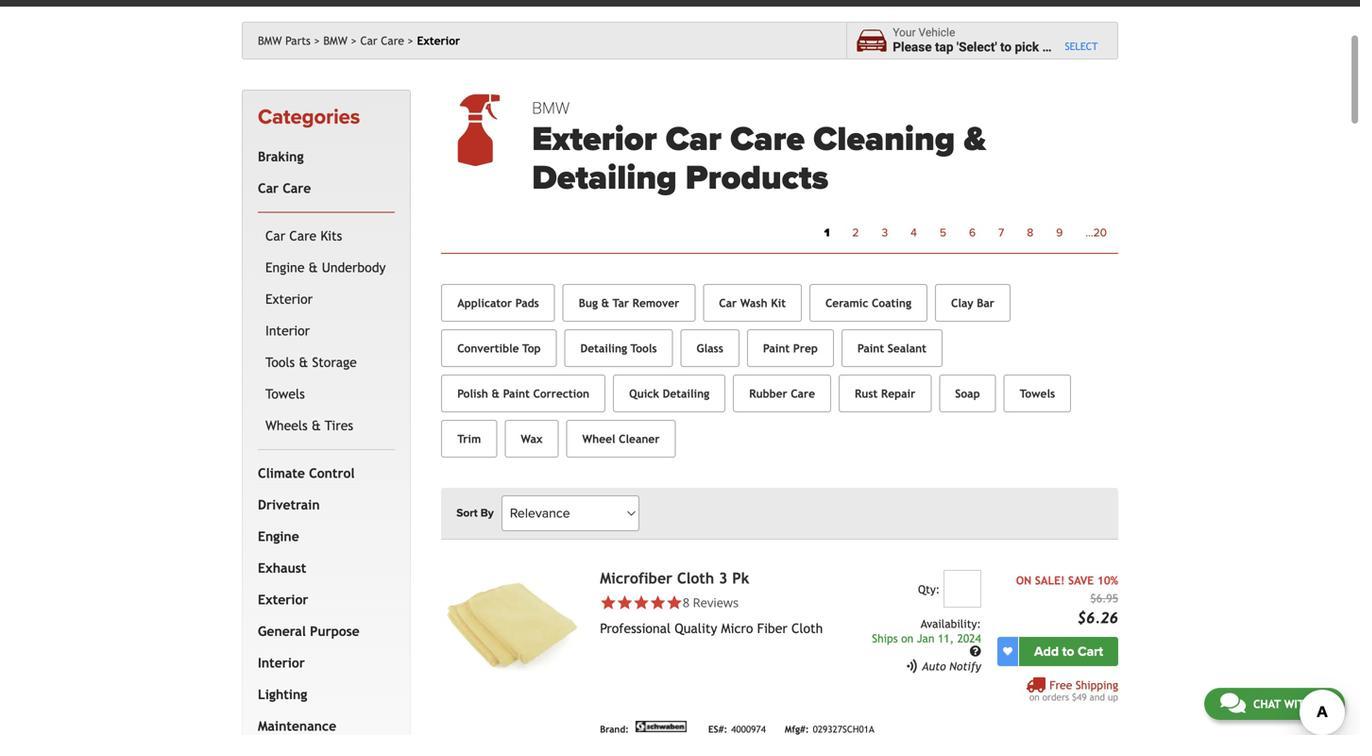 Task type: vqa. For each thing, say whether or not it's contained in the screenshot.
Braking
yes



Task type: describe. For each thing, give the bounding box(es) containing it.
add to wish list image
[[1003, 648, 1013, 657]]

by
[[481, 507, 494, 521]]

free shipping on orders $49 and up
[[1030, 679, 1119, 704]]

ships on jan 11, 2024
[[872, 633, 981, 646]]

clay bar
[[951, 297, 995, 310]]

bmw for parts
[[258, 34, 282, 47]]

control
[[309, 466, 355, 481]]

exhaust
[[258, 561, 306, 576]]

4 link
[[899, 221, 929, 246]]

bmw exterior car care cleaning & detailing products
[[532, 98, 986, 199]]

car for car care 'link' inside category navigation element
[[258, 181, 279, 196]]

1 vertical spatial interior link
[[254, 648, 391, 680]]

cleaner
[[619, 433, 660, 446]]

bmw link
[[323, 34, 357, 47]]

…20
[[1086, 226, 1107, 240]]

trim
[[457, 433, 481, 446]]

applicator
[[457, 297, 512, 310]]

kit
[[771, 297, 786, 310]]

ceramic
[[826, 297, 869, 310]]

8 for 8 reviews
[[683, 595, 690, 612]]

save
[[1068, 575, 1094, 588]]

us
[[1316, 698, 1329, 711]]

rubber care link
[[733, 375, 831, 413]]

professional quality micro fiber cloth
[[600, 622, 823, 637]]

wheel cleaner
[[582, 433, 660, 446]]

6 link
[[958, 221, 987, 246]]

9 link
[[1045, 221, 1074, 246]]

general
[[258, 624, 306, 639]]

exterior inside bmw exterior car care cleaning & detailing products
[[532, 119, 657, 160]]

1 horizontal spatial cloth
[[792, 622, 823, 637]]

availability:
[[921, 618, 981, 631]]

$49
[[1072, 693, 1087, 704]]

underbody
[[322, 260, 386, 275]]

0 horizontal spatial cloth
[[677, 570, 714, 588]]

detailing inside 'link'
[[580, 342, 627, 355]]

quality
[[675, 622, 717, 637]]

bmw parts
[[258, 34, 311, 47]]

10%
[[1097, 575, 1119, 588]]

1 star image from the left
[[600, 595, 617, 612]]

029327sch01a
[[813, 725, 875, 735]]

6
[[969, 226, 976, 240]]

auto notify link
[[905, 660, 981, 674]]

2 link
[[841, 221, 871, 246]]

detailing inside bmw exterior car care cleaning & detailing products
[[532, 158, 677, 199]]

& for tools & storage
[[299, 355, 308, 370]]

engine & underbody link
[[262, 252, 391, 284]]

8 link
[[1016, 221, 1045, 246]]

bar
[[977, 297, 995, 310]]

general purpose link
[[254, 616, 391, 648]]

1 horizontal spatial towels link
[[1004, 375, 1071, 413]]

paginated product list navigation navigation
[[532, 221, 1119, 246]]

parts
[[285, 34, 311, 47]]

repair
[[881, 387, 916, 400]]

add to cart
[[1034, 644, 1103, 661]]

chat with us link
[[1204, 689, 1345, 721]]

rust repair
[[855, 387, 916, 400]]

shipping
[[1076, 679, 1119, 693]]

car for topmost car care 'link'
[[360, 34, 377, 47]]

drivetrain
[[258, 498, 320, 513]]

wax
[[521, 433, 543, 446]]

orders
[[1043, 693, 1069, 704]]

detailing tools link
[[564, 330, 673, 368]]

car care inside category navigation element
[[258, 181, 311, 196]]

exhaust link
[[254, 553, 391, 585]]

4
[[911, 226, 917, 240]]

climate
[[258, 466, 305, 481]]

ships
[[872, 633, 898, 646]]

drivetrain link
[[254, 490, 391, 521]]

11,
[[938, 633, 954, 646]]

fiber
[[757, 622, 788, 637]]

detailing tools
[[580, 342, 657, 355]]

chat with us
[[1253, 698, 1329, 711]]

jan
[[917, 633, 935, 646]]

pk
[[732, 570, 749, 588]]

0 vertical spatial exterior link
[[262, 284, 391, 315]]

2 vertical spatial detailing
[[663, 387, 710, 400]]

1 horizontal spatial bmw
[[323, 34, 348, 47]]

0 horizontal spatial paint
[[503, 387, 530, 400]]

interior for interior link to the bottom
[[258, 656, 305, 671]]

rubber
[[749, 387, 787, 400]]

microfiber cloth 3 pk
[[600, 570, 749, 588]]

to inside the add to cart button
[[1062, 644, 1074, 661]]

question circle image
[[970, 646, 981, 658]]

on sale!                         save 10% $6.95 $6.26
[[1016, 575, 1119, 627]]

car inside bmw exterior car care cleaning & detailing products
[[666, 119, 722, 160]]

rust repair link
[[839, 375, 932, 413]]

wheels & tires link
[[262, 410, 391, 442]]

9
[[1056, 226, 1063, 240]]

0 horizontal spatial towels link
[[262, 379, 391, 410]]

cart
[[1078, 644, 1103, 661]]

wheel
[[582, 433, 616, 446]]

1 8 reviews link from the left
[[600, 595, 844, 612]]

wheel cleaner link
[[566, 421, 676, 458]]

engine for engine
[[258, 529, 299, 544]]

es#4000974 - 029327sch01a - microfiber cloth 3 pk - professional quality micro fiber cloth - schwaben - audi bmw volkswagen mercedes benz mini porsche image
[[441, 571, 585, 678]]

pads
[[516, 297, 539, 310]]

bmw parts link
[[258, 34, 320, 47]]

climate control
[[258, 466, 355, 481]]

glass link
[[681, 330, 740, 368]]

care for car care 'link' inside category navigation element
[[283, 181, 311, 196]]

vehicle
[[919, 26, 955, 39]]

engine for engine & underbody
[[265, 260, 305, 275]]

pick
[[1015, 40, 1039, 55]]

free
[[1050, 679, 1072, 693]]

sealant
[[888, 342, 927, 355]]

tools inside car care subcategories element
[[265, 355, 295, 370]]

prep
[[793, 342, 818, 355]]

paint prep
[[763, 342, 818, 355]]

on inside free shipping on orders $49 and up
[[1030, 693, 1040, 704]]

& for polish & paint correction
[[492, 387, 500, 400]]

towels inside car care subcategories element
[[265, 387, 305, 402]]

wash
[[740, 297, 768, 310]]

care inside bmw exterior car care cleaning & detailing products
[[730, 119, 805, 160]]

select
[[1065, 40, 1098, 52]]

to inside your vehicle please tap 'select' to pick a vehicle
[[1000, 40, 1012, 55]]

& inside bmw exterior car care cleaning & detailing products
[[964, 119, 986, 160]]

engine & underbody
[[265, 260, 386, 275]]

add to cart button
[[1019, 638, 1119, 667]]

microfiber cloth 3 pk link
[[600, 570, 749, 588]]

1 star image from the left
[[617, 595, 633, 612]]



Task type: locate. For each thing, give the bounding box(es) containing it.
glass
[[697, 342, 724, 355]]

auto
[[922, 661, 946, 674]]

interior
[[265, 323, 310, 338], [258, 656, 305, 671]]

qty:
[[918, 584, 940, 597]]

0 vertical spatial to
[[1000, 40, 1012, 55]]

0 vertical spatial 8
[[1027, 226, 1034, 240]]

8 down microfiber cloth 3 pk
[[683, 595, 690, 612]]

care for topmost car care 'link'
[[381, 34, 404, 47]]

1 horizontal spatial 8
[[1027, 226, 1034, 240]]

3 left 4
[[882, 226, 888, 240]]

& for wheels & tires
[[312, 418, 321, 433]]

care for car care kits link at the top of the page
[[289, 228, 317, 244]]

1 towels from the left
[[265, 387, 305, 402]]

& left storage
[[299, 355, 308, 370]]

schwaben - corporate logo image
[[633, 722, 689, 733]]

lighting
[[258, 688, 307, 703]]

5 link
[[929, 221, 958, 246]]

bug & tar remover
[[579, 297, 680, 310]]

& for bug & tar remover
[[601, 297, 609, 310]]

1 horizontal spatial paint
[[763, 342, 790, 355]]

engine inside car care subcategories element
[[265, 260, 305, 275]]

interior inside car care subcategories element
[[265, 323, 310, 338]]

quick
[[629, 387, 659, 400]]

& down car care kits
[[309, 260, 318, 275]]

towels up wheels
[[265, 387, 305, 402]]

care inside 'link'
[[283, 181, 311, 196]]

& right polish
[[492, 387, 500, 400]]

0 horizontal spatial tools
[[265, 355, 295, 370]]

1 vertical spatial cloth
[[792, 622, 823, 637]]

0 horizontal spatial on
[[901, 633, 914, 646]]

0 vertical spatial car care link
[[360, 34, 414, 47]]

0 horizontal spatial star image
[[600, 595, 617, 612]]

on left the jan
[[901, 633, 914, 646]]

cloth right fiber in the bottom right of the page
[[792, 622, 823, 637]]

rust
[[855, 387, 878, 400]]

1 vertical spatial engine
[[258, 529, 299, 544]]

2 star image from the left
[[633, 595, 650, 612]]

quick detailing link
[[613, 375, 726, 413]]

3 star image from the left
[[666, 595, 683, 612]]

5
[[940, 226, 947, 240]]

3 left pk
[[719, 570, 728, 588]]

tools left storage
[[265, 355, 295, 370]]

& left tires
[[312, 418, 321, 433]]

clay bar link
[[935, 284, 1011, 322]]

wheels
[[265, 418, 308, 433]]

bmw for exterior
[[532, 98, 570, 119]]

bmw inside bmw exterior car care cleaning & detailing products
[[532, 98, 570, 119]]

0 vertical spatial car care
[[360, 34, 404, 47]]

exterior inside car care subcategories element
[[265, 292, 313, 307]]

categories
[[258, 105, 360, 130]]

tires
[[325, 418, 353, 433]]

cloth
[[677, 570, 714, 588], [792, 622, 823, 637]]

cleaning
[[814, 119, 955, 160]]

select link
[[1065, 40, 1098, 52]]

rubber care
[[749, 387, 815, 400]]

car for car care kits link at the top of the page
[[265, 228, 285, 244]]

8 reviews link
[[600, 595, 844, 612], [683, 595, 739, 612]]

interior link down purpose
[[254, 648, 391, 680]]

towels right the 'soap'
[[1020, 387, 1055, 400]]

0 horizontal spatial car care
[[258, 181, 311, 196]]

0 horizontal spatial 8
[[683, 595, 690, 612]]

& for engine & underbody
[[309, 260, 318, 275]]

8
[[1027, 226, 1034, 240], [683, 595, 690, 612]]

car
[[360, 34, 377, 47], [666, 119, 722, 160], [258, 181, 279, 196], [265, 228, 285, 244], [719, 297, 737, 310]]

care
[[381, 34, 404, 47], [730, 119, 805, 160], [283, 181, 311, 196], [289, 228, 317, 244], [791, 387, 815, 400]]

mfg#: 029327sch01a
[[785, 725, 875, 735]]

0 horizontal spatial to
[[1000, 40, 1012, 55]]

1 horizontal spatial on
[[1030, 693, 1040, 704]]

paint left prep
[[763, 342, 790, 355]]

up
[[1108, 693, 1119, 704]]

tools
[[631, 342, 657, 355], [265, 355, 295, 370]]

2024
[[958, 633, 981, 646]]

car care down braking
[[258, 181, 311, 196]]

2 horizontal spatial bmw
[[532, 98, 570, 119]]

mfg#:
[[785, 725, 809, 735]]

1 vertical spatial exterior link
[[254, 585, 391, 616]]

applicator pads link
[[441, 284, 555, 322]]

1 vertical spatial interior
[[258, 656, 305, 671]]

0 horizontal spatial bmw
[[258, 34, 282, 47]]

convertible top
[[457, 342, 541, 355]]

0 vertical spatial interior link
[[262, 315, 391, 347]]

1 horizontal spatial car care
[[360, 34, 404, 47]]

'select'
[[957, 40, 997, 55]]

soap link
[[939, 375, 996, 413]]

& right cleaning
[[964, 119, 986, 160]]

car care subcategories element
[[258, 212, 395, 450]]

tools up quick
[[631, 342, 657, 355]]

exterior link up purpose
[[254, 585, 391, 616]]

engine up exhaust
[[258, 529, 299, 544]]

7
[[999, 226, 1004, 240]]

0 vertical spatial interior
[[265, 323, 310, 338]]

8 inside paginated product list navigation navigation
[[1027, 226, 1034, 240]]

maintenance
[[258, 719, 336, 734]]

car care link up car care kits link at the top of the page
[[254, 173, 391, 204]]

to right add
[[1062, 644, 1074, 661]]

coating
[[872, 297, 912, 310]]

7 link
[[987, 221, 1016, 246]]

interior up tools & storage
[[265, 323, 310, 338]]

car inside 'link'
[[258, 181, 279, 196]]

polish & paint correction
[[457, 387, 590, 400]]

1 horizontal spatial tools
[[631, 342, 657, 355]]

1 vertical spatial car care link
[[254, 173, 391, 204]]

paint for paint prep
[[763, 342, 790, 355]]

None number field
[[944, 571, 981, 609]]

2 towels from the left
[[1020, 387, 1055, 400]]

1 horizontal spatial to
[[1062, 644, 1074, 661]]

detailing
[[532, 158, 677, 199], [580, 342, 627, 355], [663, 387, 710, 400]]

1 horizontal spatial towels
[[1020, 387, 1055, 400]]

soap
[[955, 387, 980, 400]]

8 for 8
[[1027, 226, 1034, 240]]

2 horizontal spatial paint
[[858, 342, 884, 355]]

0 horizontal spatial towels
[[265, 387, 305, 402]]

8 right 7
[[1027, 226, 1034, 240]]

notify
[[950, 661, 981, 674]]

towels link right soap link on the right of the page
[[1004, 375, 1071, 413]]

clay
[[951, 297, 974, 310]]

engine down car care kits
[[265, 260, 305, 275]]

add
[[1034, 644, 1059, 661]]

climate control link
[[254, 458, 391, 490]]

1 vertical spatial on
[[1030, 693, 1040, 704]]

0 vertical spatial engine
[[265, 260, 305, 275]]

applicator pads
[[457, 297, 539, 310]]

paint left 'sealant'
[[858, 342, 884, 355]]

1 horizontal spatial star image
[[633, 595, 650, 612]]

auto notify
[[922, 661, 981, 674]]

1 vertical spatial detailing
[[580, 342, 627, 355]]

vehicle
[[1053, 40, 1094, 55]]

2 8 reviews link from the left
[[683, 595, 739, 612]]

towels link down storage
[[262, 379, 391, 410]]

bug
[[579, 297, 598, 310]]

interior for the topmost interior link
[[265, 323, 310, 338]]

comments image
[[1220, 692, 1246, 715]]

car care link right bmw link at left
[[360, 34, 414, 47]]

to left pick
[[1000, 40, 1012, 55]]

maintenance link
[[254, 711, 391, 736]]

& left tar
[[601, 297, 609, 310]]

wifi image
[[906, 660, 918, 674]]

towels
[[265, 387, 305, 402], [1020, 387, 1055, 400]]

interior down 'general'
[[258, 656, 305, 671]]

products
[[686, 158, 829, 199]]

0 vertical spatial 3
[[882, 226, 888, 240]]

polish
[[457, 387, 488, 400]]

$6.26
[[1078, 610, 1119, 627]]

on
[[1016, 575, 1032, 588]]

reviews
[[693, 595, 739, 612]]

braking link
[[254, 141, 391, 173]]

sort by
[[456, 507, 494, 521]]

star image
[[617, 595, 633, 612], [650, 595, 666, 612], [666, 595, 683, 612]]

cloth up 8 reviews
[[677, 570, 714, 588]]

es#: 4000974
[[708, 725, 766, 735]]

0 vertical spatial detailing
[[532, 158, 677, 199]]

tap
[[935, 40, 954, 55]]

category navigation element
[[242, 90, 411, 736]]

and
[[1090, 693, 1105, 704]]

1 horizontal spatial 3
[[882, 226, 888, 240]]

on
[[901, 633, 914, 646], [1030, 693, 1040, 704]]

0 vertical spatial cloth
[[677, 570, 714, 588]]

exterior link down engine & underbody
[[262, 284, 391, 315]]

interior link up storage
[[262, 315, 391, 347]]

2 star image from the left
[[650, 595, 666, 612]]

car care
[[360, 34, 404, 47], [258, 181, 311, 196]]

sort
[[456, 507, 478, 521]]

1 vertical spatial 3
[[719, 570, 728, 588]]

your
[[893, 26, 916, 39]]

paint for paint sealant
[[858, 342, 884, 355]]

paint right polish
[[503, 387, 530, 400]]

0 horizontal spatial 3
[[719, 570, 728, 588]]

tools & storage
[[265, 355, 357, 370]]

car care link inside category navigation element
[[254, 173, 391, 204]]

tools & storage link
[[262, 347, 391, 379]]

on left orders
[[1030, 693, 1040, 704]]

quick detailing
[[629, 387, 710, 400]]

3 inside paginated product list navigation navigation
[[882, 226, 888, 240]]

your vehicle please tap 'select' to pick a vehicle
[[893, 26, 1094, 55]]

polish & paint correction link
[[441, 375, 606, 413]]

1 vertical spatial 8
[[683, 595, 690, 612]]

lighting link
[[254, 680, 391, 711]]

2
[[853, 226, 859, 240]]

star image
[[600, 595, 617, 612], [633, 595, 650, 612]]

0 vertical spatial on
[[901, 633, 914, 646]]

engine link
[[254, 521, 391, 553]]

paint sealant
[[858, 342, 927, 355]]

tools inside 'link'
[[631, 342, 657, 355]]

1 vertical spatial to
[[1062, 644, 1074, 661]]

1 vertical spatial car care
[[258, 181, 311, 196]]

car care right bmw link at left
[[360, 34, 404, 47]]

convertible
[[457, 342, 519, 355]]

interior link
[[262, 315, 391, 347], [254, 648, 391, 680]]



